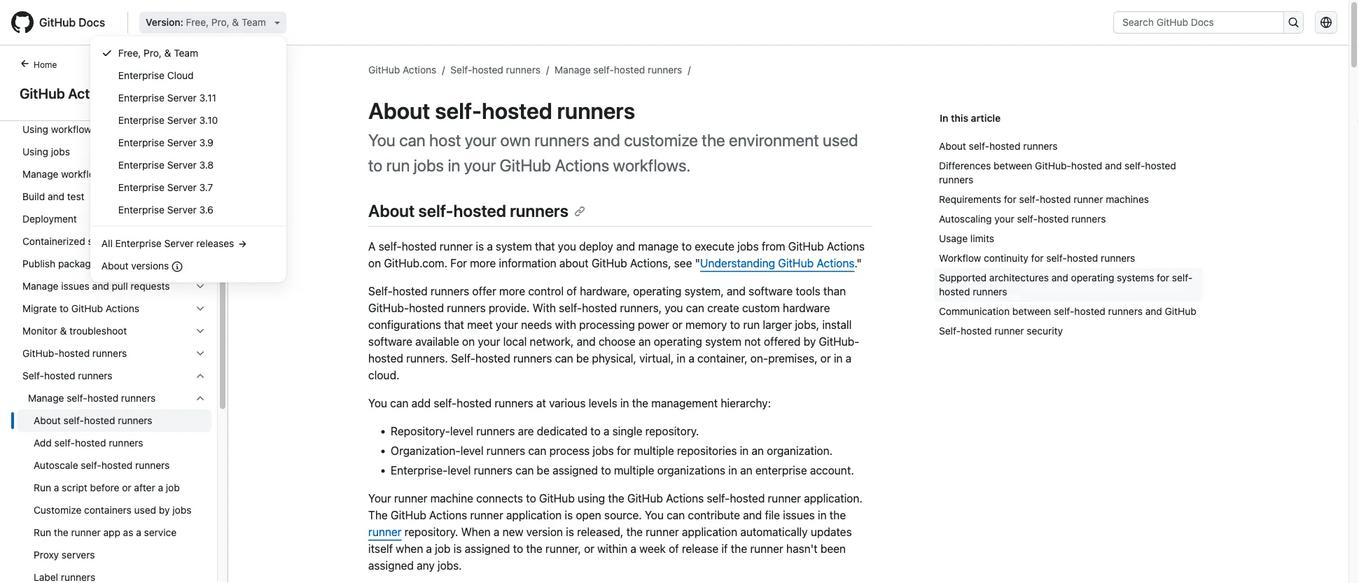 Task type: vqa. For each thing, say whether or not it's contained in the screenshot.
The "Manage Self-Hosted Runners"
yes



Task type: locate. For each thing, give the bounding box(es) containing it.
and down systems on the right top of the page
[[1146, 306, 1163, 317]]

github- down install
[[819, 335, 860, 349]]

workflows.
[[613, 156, 691, 175]]

a right after
[[158, 482, 163, 494]]

1 vertical spatial issues
[[783, 509, 815, 522]]

about up add in the left of the page
[[34, 415, 61, 427]]

deploy
[[579, 240, 614, 253]]

containerized services button
[[17, 230, 212, 253]]

communication between self-hosted runners and github link
[[939, 302, 1204, 322]]

0 vertical spatial between
[[994, 160, 1033, 172]]

pro, up enterprise cloud
[[144, 47, 162, 58]]

1 vertical spatial an
[[752, 445, 764, 458]]

1 horizontal spatial about self-hosted runners link
[[369, 201, 586, 221]]

jobs up understanding
[[738, 240, 759, 253]]

1 sc 9kayk9 0 image from the top
[[195, 281, 206, 292]]

and up workflows.
[[593, 130, 621, 150]]

server down enterprise server 3.9 link in the top of the page
[[167, 159, 197, 171]]

1 vertical spatial operating
[[633, 285, 682, 298]]

0 horizontal spatial be
[[537, 464, 550, 478]]

repository. inside repository. when a new version is released, the runner application automatically updates itself when a job is assigned to the runner, or within a week of release if the runner hasn't been assigned any jobs.
[[405, 526, 458, 539]]

job right after
[[166, 482, 180, 494]]

level
[[450, 425, 474, 438], [461, 445, 484, 458], [448, 464, 471, 478]]

enterprise for enterprise cloud
[[118, 69, 165, 81]]

can up the connects
[[516, 464, 534, 478]]

and inside differences between github-hosted and self-hosted runners
[[1106, 160, 1122, 172]]

0 vertical spatial run
[[386, 156, 410, 175]]

2 horizontal spatial about self-hosted runners link
[[939, 137, 1204, 156]]

about self-hosted runners link
[[939, 137, 1204, 156], [369, 201, 586, 221], [17, 410, 212, 432]]

1 horizontal spatial pro,
[[212, 16, 230, 28]]

runner up the when
[[470, 509, 504, 522]]

0 vertical spatial on
[[369, 257, 381, 270]]

0 vertical spatial more
[[470, 257, 496, 270]]

2 manage self-hosted runners element from the top
[[11, 410, 217, 584]]

0 vertical spatial you
[[558, 240, 577, 253]]

assigned
[[553, 464, 598, 478], [465, 543, 510, 556], [369, 560, 414, 573]]

0 horizontal spatial job
[[166, 482, 180, 494]]

enterprise server 3.7
[[118, 181, 213, 193]]

self- inside dropdown button
[[22, 370, 44, 382]]

3.6
[[199, 204, 214, 215]]

1 vertical spatial between
[[1013, 306, 1052, 317]]

1 vertical spatial github actions link
[[17, 83, 211, 104]]

manage inside manage workflow runs dropdown button
[[22, 168, 58, 180]]

sc 9kayk9 0 image for github-hosted runners
[[195, 348, 206, 359]]

about self-hosted runners link up for
[[369, 201, 586, 221]]

self-hosted runners offer more control of hardware, operating system, and software tools than github-hosted runners provide. with self-hosted runners, you can create custom hardware configurations that meet your needs with processing power or memory to run larger jobs, install software available on your local network, and choose an operating system not offered by github- hosted runners. self-hosted runners can be physical, virtual, in a container, on-premises, or in a cloud.
[[369, 285, 860, 382]]

application
[[507, 509, 562, 522], [682, 526, 738, 539]]

to inside you can host your own runners and customize the environment used to run jobs in your github actions workflows.
[[369, 156, 383, 175]]

usage limits
[[939, 233, 995, 245]]

sc 9kayk9 0 image for manage self-hosted runners
[[195, 393, 206, 404]]

containers
[[84, 505, 132, 516]]

enterprise down enterprise cloud
[[118, 92, 165, 103]]

enterprise-
[[391, 464, 448, 478]]

about self-hosted runners inside self-hosted runners element
[[34, 415, 152, 427]]

information
[[499, 257, 557, 270]]

sc 9kayk9 0 image for manage issues and pull requests
[[195, 281, 206, 292]]

1 vertical spatial about self-hosted runners link
[[369, 201, 586, 221]]

pro, up the free, pro, & team link
[[212, 16, 230, 28]]

software up custom
[[749, 285, 793, 298]]

about inside 'link'
[[101, 260, 129, 271]]

2 vertical spatial &
[[60, 325, 67, 337]]

1 horizontal spatial github actions link
[[369, 64, 437, 75]]

manage workflow runs button
[[17, 163, 212, 186]]

assigned down itself
[[369, 560, 414, 573]]

to
[[369, 156, 383, 175], [682, 240, 692, 253], [60, 303, 69, 315], [730, 319, 741, 332], [591, 425, 601, 438], [601, 464, 611, 478], [526, 492, 536, 506], [513, 543, 523, 556]]

or down released,
[[584, 543, 595, 556]]

services
[[88, 236, 126, 247]]

jobs down single
[[593, 445, 614, 458]]

in this article element
[[940, 111, 1209, 125]]

between up security
[[1013, 306, 1052, 317]]

requests
[[131, 281, 170, 292]]

install
[[823, 319, 852, 332]]

0 horizontal spatial of
[[567, 285, 577, 298]]

runners inside you can host your own runners and customize the environment used to run jobs in your github actions workflows.
[[535, 130, 590, 150]]

1 horizontal spatial of
[[669, 543, 679, 556]]

."
[[855, 257, 862, 270]]

open
[[576, 509, 602, 522]]

runner up for
[[440, 240, 473, 253]]

communication
[[939, 306, 1010, 317]]

1 vertical spatial job
[[435, 543, 451, 556]]

sc 9kayk9 0 image
[[195, 281, 206, 292], [195, 326, 206, 337], [195, 348, 206, 359], [195, 371, 206, 382], [195, 393, 206, 404]]

0 vertical spatial that
[[535, 240, 555, 253]]

0 horizontal spatial run
[[386, 156, 410, 175]]

2 vertical spatial level
[[448, 464, 471, 478]]

3 sc 9kayk9 0 image from the top
[[195, 348, 206, 359]]

0 horizontal spatial you
[[558, 240, 577, 253]]

1 vertical spatial be
[[537, 464, 550, 478]]

a inside run the runner app as a service link
[[136, 527, 141, 539]]

0 vertical spatial you
[[369, 130, 396, 150]]

assigned down the when
[[465, 543, 510, 556]]

enterprise for enterprise server 3.9
[[118, 137, 165, 148]]

enterprise up the enterprise server 3.9
[[118, 114, 165, 126]]

3.8
[[199, 159, 214, 171]]

manage for manage issues and pull requests
[[22, 281, 58, 292]]

be down process
[[537, 464, 550, 478]]

more right for
[[470, 257, 496, 270]]

0 horizontal spatial assigned
[[369, 560, 414, 573]]

github actions element
[[0, 34, 228, 584]]

the up proxy servers at bottom
[[54, 527, 68, 539]]

1 vertical spatial by
[[159, 505, 170, 516]]

the up single
[[632, 397, 649, 410]]

differences
[[939, 160, 992, 172]]

run for run the runner app as a service
[[34, 527, 51, 539]]

1 vertical spatial assigned
[[465, 543, 510, 556]]

run down autoscale
[[34, 482, 51, 494]]

application inside 'your runner machine connects to github using the github actions self-hosted runner application. the github actions runner application is open source. you can contribute and file issues in the runner'
[[507, 509, 562, 522]]

the right customize
[[702, 130, 726, 150]]

pull
[[112, 281, 128, 292]]

0 horizontal spatial github actions link
[[17, 83, 211, 104]]

0 vertical spatial software
[[749, 285, 793, 298]]

sc 9kayk9 0 image inside self-hosted runners dropdown button
[[195, 371, 206, 382]]

2 sc 9kayk9 0 image from the top
[[195, 326, 206, 337]]

you up about
[[558, 240, 577, 253]]

0 horizontal spatial pro,
[[144, 47, 162, 58]]

0 horizontal spatial on
[[369, 257, 381, 270]]

2 vertical spatial you
[[645, 509, 664, 522]]

& right monitor
[[60, 325, 67, 337]]

server down cloud
[[167, 92, 197, 103]]

job
[[166, 482, 180, 494], [435, 543, 451, 556]]

can down are
[[528, 445, 547, 458]]

an down power
[[639, 335, 651, 349]]

jobs down host
[[414, 156, 444, 175]]

0 horizontal spatial that
[[444, 319, 464, 332]]

jobs inside manage self-hosted runners element
[[173, 505, 192, 516]]

None search field
[[1114, 11, 1304, 34]]

1 vertical spatial of
[[669, 543, 679, 556]]

0 horizontal spatial repository.
[[405, 526, 458, 539]]

self- for self-hosted runner security
[[939, 325, 961, 337]]

triangle down image
[[272, 17, 283, 28]]

management
[[652, 397, 718, 410]]

runner inside the "github actions" element
[[71, 527, 101, 539]]

self- inside a self-hosted runner is a system that you deploy and manage to execute jobs from github actions on github.com. for more information about github actions, see "
[[379, 240, 402, 253]]

0 vertical spatial be
[[577, 352, 589, 365]]

software
[[749, 285, 793, 298], [369, 335, 413, 349]]

between inside differences between github-hosted and self-hosted runners
[[994, 160, 1033, 172]]

on inside a self-hosted runner is a system that you deploy and manage to execute jobs from github actions on github.com. for more information about github actions, see "
[[369, 257, 381, 270]]

can down network,
[[555, 352, 574, 365]]

more
[[470, 257, 496, 270], [500, 285, 526, 298]]

1 vertical spatial &
[[164, 47, 171, 58]]

monitor & troubleshoot
[[22, 325, 127, 337]]

1 vertical spatial using
[[22, 146, 48, 158]]

sc 9kayk9 0 image for monitor & troubleshoot
[[195, 326, 206, 337]]

1 vertical spatial system
[[706, 335, 742, 349]]

a
[[487, 240, 493, 253], [689, 352, 695, 365], [846, 352, 852, 365], [604, 425, 610, 438], [54, 482, 59, 494], [158, 482, 163, 494], [494, 526, 500, 539], [136, 527, 141, 539], [426, 543, 432, 556], [631, 543, 637, 556]]

by up service
[[159, 505, 170, 516]]

about up the a
[[369, 201, 415, 221]]

1 vertical spatial you
[[665, 302, 683, 315]]

sc 9kayk9 0 image inside monitor & troubleshoot dropdown button
[[195, 326, 206, 337]]

0 vertical spatial of
[[567, 285, 577, 298]]

about self-hosted runners link for runners
[[17, 410, 212, 432]]

used down after
[[134, 505, 156, 516]]

1 manage self-hosted runners element from the top
[[11, 387, 217, 584]]

local
[[503, 335, 527, 349]]

github inside dropdown button
[[71, 303, 103, 315]]

1 vertical spatial free,
[[118, 47, 141, 58]]

runs
[[104, 168, 124, 180]]

virtual,
[[640, 352, 674, 365]]

team left triangle down image
[[242, 16, 266, 28]]

customize containers used by jobs link
[[17, 500, 212, 522]]

1 horizontal spatial job
[[435, 543, 451, 556]]

self- inside 'your runner machine connects to github using the github actions self-hosted runner application. the github actions runner application is open source. you can contribute and file issues in the runner'
[[707, 492, 730, 506]]

be inside repository-level runners are dedicated to a single repository. organization-level runners can process jobs for multiple repositories in an organization. enterprise-level runners can be assigned to multiple organizations in an enterprise account.
[[537, 464, 550, 478]]

enterprise up enterprise server 3.7
[[118, 159, 165, 171]]

0 horizontal spatial free,
[[118, 47, 141, 58]]

jobs inside you can host your own runners and customize the environment used to run jobs in your github actions workflows.
[[414, 156, 444, 175]]

you left host
[[369, 130, 396, 150]]

run for run a script before or after a job
[[34, 482, 51, 494]]

using up using jobs
[[22, 124, 48, 135]]

of right week
[[669, 543, 679, 556]]

1 vertical spatial multiple
[[614, 464, 655, 478]]

you for you can add self-hosted runners at various levels in the management hierarchy:
[[369, 397, 387, 410]]

0 horizontal spatial software
[[369, 335, 413, 349]]

1 horizontal spatial issues
[[783, 509, 815, 522]]

versions
[[131, 260, 169, 271]]

releases
[[196, 237, 234, 249]]

sc 9kayk9 0 image inside manage issues and pull requests dropdown button
[[195, 281, 206, 292]]

an left enterprise
[[741, 464, 753, 478]]

on
[[369, 257, 381, 270], [462, 335, 475, 349]]

0 horizontal spatial &
[[60, 325, 67, 337]]

1 horizontal spatial used
[[823, 130, 859, 150]]

0 horizontal spatial team
[[174, 47, 198, 58]]

about self-hosted runners up for
[[369, 201, 569, 221]]

offer
[[473, 285, 497, 298]]

1 vertical spatial repository.
[[405, 526, 458, 539]]

and
[[593, 130, 621, 150], [1106, 160, 1122, 172], [48, 191, 64, 202], [617, 240, 636, 253], [1052, 272, 1069, 284], [92, 281, 109, 292], [727, 285, 746, 298], [1146, 306, 1163, 317], [577, 335, 596, 349], [743, 509, 762, 522]]

jobs inside repository-level runners are dedicated to a single repository. organization-level runners can process jobs for multiple repositories in an organization. enterprise-level runners can be assigned to multiple organizations in an enterprise account.
[[593, 445, 614, 458]]

enterprise down enterprise server 3.7
[[118, 204, 165, 215]]

0 vertical spatial job
[[166, 482, 180, 494]]

single
[[613, 425, 643, 438]]

1 vertical spatial level
[[461, 445, 484, 458]]

server down enterprise server 3.11 link
[[167, 114, 197, 126]]

for inside supported architectures and operating systems for self- hosted runners
[[1158, 272, 1170, 284]]

you up power
[[665, 302, 683, 315]]

github inside you can host your own runners and customize the environment used to run jobs in your github actions workflows.
[[500, 156, 551, 175]]

server down enterprise server 3.7 link
[[167, 204, 197, 215]]

repository. up when
[[405, 526, 458, 539]]

1 horizontal spatial free,
[[186, 16, 209, 28]]

1 vertical spatial used
[[134, 505, 156, 516]]

1 vertical spatial that
[[444, 319, 464, 332]]

tools
[[796, 285, 821, 298]]

manage inside manage issues and pull requests dropdown button
[[22, 281, 58, 292]]

runners inside differences between github-hosted and self-hosted runners
[[939, 174, 974, 186]]

using
[[578, 492, 605, 506]]

1 vertical spatial more
[[500, 285, 526, 298]]

can left contribute
[[667, 509, 685, 522]]

software down the configurations
[[369, 335, 413, 349]]

a up offer
[[487, 240, 493, 253]]

the inside run the runner app as a service link
[[54, 527, 68, 539]]

4 sc 9kayk9 0 image from the top
[[195, 371, 206, 382]]

with
[[555, 319, 577, 332]]

& left triangle down image
[[232, 16, 239, 28]]

that
[[535, 240, 555, 253], [444, 319, 464, 332]]

and left test on the top
[[48, 191, 64, 202]]

1 vertical spatial pro,
[[144, 47, 162, 58]]

requirements for self-hosted runner machines
[[939, 194, 1150, 205]]

are
[[518, 425, 534, 438]]

about versions link
[[96, 255, 281, 277]]

by
[[804, 335, 816, 349], [159, 505, 170, 516]]

in down host
[[448, 156, 461, 175]]

& up enterprise cloud
[[164, 47, 171, 58]]

repository.
[[646, 425, 699, 438], [405, 526, 458, 539]]

build
[[22, 191, 45, 202]]

limits
[[971, 233, 995, 245]]

1 horizontal spatial more
[[500, 285, 526, 298]]

a left single
[[604, 425, 610, 438]]

2 using from the top
[[22, 146, 48, 158]]

more inside the self-hosted runners offer more control of hardware, operating system, and software tools than github-hosted runners provide. with self-hosted runners, you can create custom hardware configurations that meet your needs with processing power or memory to run larger jobs, install software available on your local network, and choose an operating system not offered by github- hosted runners. self-hosted runners can be physical, virtual, in a container, on-premises, or in a cloud.
[[500, 285, 526, 298]]

in right repositories
[[740, 445, 749, 458]]

1 horizontal spatial software
[[749, 285, 793, 298]]

for down single
[[617, 445, 631, 458]]

requirements
[[939, 194, 1002, 205]]

0 vertical spatial by
[[804, 335, 816, 349]]

used inside manage self-hosted runners element
[[134, 505, 156, 516]]

by inside self-hosted runners element
[[159, 505, 170, 516]]

job up jobs.
[[435, 543, 451, 556]]

a inside a self-hosted runner is a system that you deploy and manage to execute jobs from github actions on github.com. for more information about github actions, see "
[[487, 240, 493, 253]]

1 vertical spatial application
[[682, 526, 738, 539]]

operating up 'virtual,'
[[654, 335, 703, 349]]

jobs down using workflows
[[51, 146, 70, 158]]

about self-hosted runners up own
[[369, 97, 635, 124]]

manage self-hosted runners element
[[11, 387, 217, 584], [11, 410, 217, 584]]

can inside 'your runner machine connects to github using the github actions self-hosted runner application. the github actions runner application is open source. you can contribute and file issues in the runner'
[[667, 509, 685, 522]]

build and test
[[22, 191, 84, 202]]

and up machines
[[1106, 160, 1122, 172]]

2 horizontal spatial assigned
[[553, 464, 598, 478]]

levels
[[589, 397, 618, 410]]

github- inside differences between github-hosted and self-hosted runners
[[1036, 160, 1072, 172]]

you inside 'your runner machine connects to github using the github actions self-hosted runner application. the github actions runner application is open source. you can contribute and file issues in the runner'
[[645, 509, 664, 522]]

0 vertical spatial multiple
[[634, 445, 674, 458]]

and left pull
[[92, 281, 109, 292]]

0 horizontal spatial about self-hosted runners link
[[17, 410, 212, 432]]

and down the workflow continuity for self-hosted runners link
[[1052, 272, 1069, 284]]

you inside you can host your own runners and customize the environment used to run jobs in your github actions workflows.
[[369, 130, 396, 150]]

1 vertical spatial team
[[174, 47, 198, 58]]

check image
[[101, 47, 113, 58]]

server for 3.9
[[167, 137, 197, 148]]

automatically
[[741, 526, 808, 539]]

1 horizontal spatial on
[[462, 335, 475, 349]]

you
[[369, 130, 396, 150], [369, 397, 387, 410], [645, 509, 664, 522]]

0 horizontal spatial issues
[[61, 281, 90, 292]]

on down the a
[[369, 257, 381, 270]]

2 / from the left
[[546, 64, 549, 75]]

and inside dropdown button
[[92, 281, 109, 292]]

system
[[496, 240, 532, 253], [706, 335, 742, 349]]

workflow continuity for self-hosted runners
[[939, 253, 1136, 264]]

using for using jobs
[[22, 146, 48, 158]]

using inside "dropdown button"
[[22, 146, 48, 158]]

runner up the servers
[[71, 527, 101, 539]]

deployment
[[22, 213, 77, 225]]

be inside the self-hosted runners offer more control of hardware, operating system, and software tools than github-hosted runners provide. with self-hosted runners, you can create custom hardware configurations that meet your needs with processing power or memory to run larger jobs, install software available on your local network, and choose an operating system not offered by github- hosted runners. self-hosted runners can be physical, virtual, in a container, on-premises, or in a cloud.
[[577, 352, 589, 365]]

understanding github actions link
[[701, 257, 855, 270]]

1 using from the top
[[22, 124, 48, 135]]

and inside supported architectures and operating systems for self- hosted runners
[[1052, 272, 1069, 284]]

of right control
[[567, 285, 577, 298]]

0 vertical spatial operating
[[1072, 272, 1115, 284]]

0 horizontal spatial more
[[470, 257, 496, 270]]

0 horizontal spatial system
[[496, 240, 532, 253]]

github- up requirements for self-hosted runner machines
[[1036, 160, 1072, 172]]

the down 'version'
[[526, 543, 543, 556]]

hosted inside supported architectures and operating systems for self- hosted runners
[[939, 286, 971, 298]]

0 vertical spatial an
[[639, 335, 651, 349]]

self-hosted runners element
[[11, 365, 217, 584]]

1 vertical spatial run
[[34, 527, 51, 539]]

be left physical,
[[577, 352, 589, 365]]

enterprise for enterprise server 3.8
[[118, 159, 165, 171]]

to inside the self-hosted runners offer more control of hardware, operating system, and software tools than github-hosted runners provide. with self-hosted runners, you can create custom hardware configurations that meet your needs with processing power or memory to run larger jobs, install software available on your local network, and choose an operating system not offered by github- hosted runners. self-hosted runners can be physical, virtual, in a container, on-premises, or in a cloud.
[[730, 319, 741, 332]]

provide.
[[489, 302, 530, 315]]

manage self-hosted runners element containing about self-hosted runners
[[11, 410, 217, 584]]

1 vertical spatial software
[[369, 335, 413, 349]]

on inside the self-hosted runners offer more control of hardware, operating system, and software tools than github-hosted runners provide. with self-hosted runners, you can create custom hardware configurations that meet your needs with processing power or memory to run larger jobs, install software available on your local network, and choose an operating system not offered by github- hosted runners. self-hosted runners can be physical, virtual, in a container, on-premises, or in a cloud.
[[462, 335, 475, 349]]

0 vertical spatial github actions link
[[369, 64, 437, 75]]

self- inside the self-hosted runners offer more control of hardware, operating system, and software tools than github-hosted runners provide. with self-hosted runners, you can create custom hardware configurations that meet your needs with processing power or memory to run larger jobs, install software available on your local network, and choose an operating system not offered by github- hosted runners. self-hosted runners can be physical, virtual, in a container, on-premises, or in a cloud.
[[559, 302, 582, 315]]

be
[[577, 352, 589, 365], [537, 464, 550, 478]]

and left file
[[743, 509, 762, 522]]

hosted inside a self-hosted runner is a system that you deploy and manage to execute jobs from github actions on github.com. for more information about github actions, see "
[[402, 240, 437, 253]]

about up manage issues and pull requests dropdown button
[[101, 260, 129, 271]]

host
[[430, 130, 461, 150]]

or left after
[[122, 482, 131, 494]]

application up 'version'
[[507, 509, 562, 522]]

0 vertical spatial pro,
[[212, 16, 230, 28]]

runner up file
[[768, 492, 801, 506]]

0 vertical spatial run
[[34, 482, 51, 494]]

1 horizontal spatial by
[[804, 335, 816, 349]]

1 horizontal spatial team
[[242, 16, 266, 28]]

runner link
[[369, 526, 402, 539]]

operating
[[1072, 272, 1115, 284], [633, 285, 682, 298], [654, 335, 703, 349]]

when
[[461, 526, 491, 539]]

security
[[1027, 325, 1063, 337]]

jobs inside a self-hosted runner is a system that you deploy and manage to execute jobs from github actions on github.com. for more information about github actions, see "
[[738, 240, 759, 253]]

system inside the self-hosted runners offer more control of hardware, operating system, and software tools than github-hosted runners provide. with self-hosted runners, you can create custom hardware configurations that meet your needs with processing power or memory to run larger jobs, install software available on your local network, and choose an operating system not offered by github- hosted runners. self-hosted runners can be physical, virtual, in a container, on-premises, or in a cloud.
[[706, 335, 742, 349]]

hosted
[[473, 64, 504, 75], [614, 64, 645, 75], [482, 97, 553, 124], [990, 140, 1021, 152], [1072, 160, 1103, 172], [1146, 160, 1177, 172], [1040, 194, 1071, 205], [454, 201, 507, 221], [1038, 213, 1069, 225], [402, 240, 437, 253], [1068, 253, 1099, 264], [393, 285, 428, 298], [939, 286, 971, 298], [409, 302, 444, 315], [582, 302, 617, 315], [1075, 306, 1106, 317], [961, 325, 992, 337], [59, 348, 90, 359], [369, 352, 404, 365], [476, 352, 511, 365], [44, 370, 75, 382], [87, 393, 119, 404], [457, 397, 492, 410], [84, 415, 115, 427], [75, 438, 106, 449], [101, 460, 133, 471], [730, 492, 765, 506]]

application down contribute
[[682, 526, 738, 539]]

0 vertical spatial &
[[232, 16, 239, 28]]

article
[[971, 112, 1001, 124]]

1 horizontal spatial repository.
[[646, 425, 699, 438]]

when
[[396, 543, 423, 556]]

that inside the self-hosted runners offer more control of hardware, operating system, and software tools than github-hosted runners provide. with self-hosted runners, you can create custom hardware configurations that meet your needs with processing power or memory to run larger jobs, install software available on your local network, and choose an operating system not offered by github- hosted runners. self-hosted runners can be physical, virtual, in a container, on-premises, or in a cloud.
[[444, 319, 464, 332]]

runners,
[[620, 302, 662, 315]]

manage self-hosted runners
[[28, 393, 156, 404]]

system up container,
[[706, 335, 742, 349]]

enterprise server 3.7 link
[[96, 176, 281, 199]]

actions inside you can host your own runners and customize the environment used to run jobs in your github actions workflows.
[[555, 156, 610, 175]]

0 horizontal spatial by
[[159, 505, 170, 516]]

home link
[[14, 58, 79, 72]]

by down jobs, at the right of the page
[[804, 335, 816, 349]]

1 horizontal spatial system
[[706, 335, 742, 349]]

needs
[[521, 319, 552, 332]]

1 horizontal spatial be
[[577, 352, 589, 365]]

1 run from the top
[[34, 482, 51, 494]]

sc 9kayk9 0 image inside manage self-hosted runners dropdown button
[[195, 393, 206, 404]]

2 run from the top
[[34, 527, 51, 539]]

version:
[[146, 16, 183, 28]]

to inside a self-hosted runner is a system that you deploy and manage to execute jobs from github actions on github.com. for more information about github actions, see "
[[682, 240, 692, 253]]

menu
[[90, 36, 286, 283]]

of
[[567, 285, 577, 298], [669, 543, 679, 556]]

monitor
[[22, 325, 57, 337]]

self- for self-hosted runners
[[22, 370, 44, 382]]

enterprise
[[118, 69, 165, 81], [118, 92, 165, 103], [118, 114, 165, 126], [118, 137, 165, 148], [118, 159, 165, 171], [118, 181, 165, 193], [118, 204, 165, 215], [115, 237, 162, 249]]

application inside repository. when a new version is released, the runner application automatically updates itself when a job is assigned to the runner, or within a week of release if the runner hasn't been assigned any jobs.
[[682, 526, 738, 539]]

0 vertical spatial using
[[22, 124, 48, 135]]

0 vertical spatial issues
[[61, 281, 90, 292]]

sc 9kayk9 0 image for self-hosted runners
[[195, 371, 206, 382]]

0 vertical spatial repository.
[[646, 425, 699, 438]]

docs
[[79, 16, 105, 29]]

about self-hosted runners link inside manage self-hosted runners element
[[17, 410, 212, 432]]

or right premises,
[[821, 352, 831, 365]]

to inside 'your runner machine connects to github using the github actions self-hosted runner application. the github actions runner application is open source. you can contribute and file issues in the runner'
[[526, 492, 536, 506]]

an up enterprise
[[752, 445, 764, 458]]

server down 'enterprise server 3.8' link
[[167, 181, 197, 193]]

manage self-hosted runners element for runners
[[11, 387, 217, 584]]

manage inside manage self-hosted runners dropdown button
[[28, 393, 64, 404]]

enterprise for enterprise server 3.10
[[118, 114, 165, 126]]

more up provide.
[[500, 285, 526, 298]]

menu containing free, pro, & team
[[90, 36, 286, 283]]

2 vertical spatial about self-hosted runners link
[[17, 410, 212, 432]]

0 vertical spatial about self-hosted runners link
[[939, 137, 1204, 156]]

physical,
[[592, 352, 637, 365]]

and inside you can host your own runners and customize the environment used to run jobs in your github actions workflows.
[[593, 130, 621, 150]]

you
[[558, 240, 577, 253], [665, 302, 683, 315]]

jobs inside "dropdown button"
[[51, 146, 70, 158]]

using inside dropdown button
[[22, 124, 48, 135]]

0 horizontal spatial /
[[442, 64, 445, 75]]

sc 9kayk9 0 image inside the github-hosted runners dropdown button
[[195, 348, 206, 359]]

that up available
[[444, 319, 464, 332]]

a down install
[[846, 352, 852, 365]]

about versions
[[101, 260, 169, 271]]

1 horizontal spatial you
[[665, 302, 683, 315]]

5 sc 9kayk9 0 image from the top
[[195, 393, 206, 404]]

self-
[[451, 64, 473, 75], [369, 285, 393, 298], [939, 325, 961, 337], [451, 352, 476, 365], [22, 370, 44, 382]]

0 vertical spatial application
[[507, 509, 562, 522]]

manage self-hosted runners element containing manage self-hosted runners
[[11, 387, 217, 584]]

search image
[[1289, 17, 1300, 28]]

is left open
[[565, 509, 573, 522]]



Task type: describe. For each thing, give the bounding box(es) containing it.
self- for self-hosted runners offer more control of hardware, operating system, and software tools than github-hosted runners provide. with self-hosted runners, you can create custom hardware configurations that meet your needs with processing power or memory to run larger jobs, install software available on your local network, and choose an operating system not offered by github- hosted runners. self-hosted runners can be physical, virtual, in a container, on-premises, or in a cloud.
[[369, 285, 393, 298]]

0 vertical spatial level
[[450, 425, 474, 438]]

enterprise server 3.10
[[118, 114, 218, 126]]

premises,
[[769, 352, 818, 365]]

itself
[[369, 543, 393, 556]]

in inside 'your runner machine connects to github using the github actions self-hosted runner application. the github actions runner application is open source. you can contribute and file issues in the runner'
[[818, 509, 827, 522]]

can down system,
[[686, 302, 705, 315]]

requirements for self-hosted runner machines link
[[939, 190, 1204, 209]]

github- inside dropdown button
[[22, 348, 59, 359]]

updates
[[811, 526, 852, 539]]

run a script before or after a job link
[[17, 477, 212, 500]]

understanding
[[701, 257, 776, 270]]

workflow
[[939, 253, 982, 264]]

add
[[34, 438, 52, 449]]

of inside the self-hosted runners offer more control of hardware, operating system, and software tools than github-hosted runners provide. with self-hosted runners, you can create custom hardware configurations that meet your needs with processing power or memory to run larger jobs, install software available on your local network, and choose an operating system not offered by github- hosted runners. self-hosted runners can be physical, virtual, in a container, on-premises, or in a cloud.
[[567, 285, 577, 298]]

more inside a self-hosted runner is a system that you deploy and manage to execute jobs from github actions on github.com. for more information about github actions, see "
[[470, 257, 496, 270]]

the up source.
[[608, 492, 625, 506]]

the right if
[[731, 543, 748, 556]]

operating inside supported architectures and operating systems for self- hosted runners
[[1072, 272, 1115, 284]]

server for 3.7
[[167, 181, 197, 193]]

the inside you can host your own runners and customize the environment used to run jobs in your github actions workflows.
[[702, 130, 726, 150]]

and up create
[[727, 285, 746, 298]]

workflow
[[61, 168, 102, 180]]

machines
[[1106, 194, 1150, 205]]

self- inside differences between github-hosted and self-hosted runners
[[1125, 160, 1146, 172]]

system,
[[685, 285, 724, 298]]

github- up the configurations
[[369, 302, 409, 315]]

self-hosted runners link
[[451, 64, 541, 75]]

this
[[951, 112, 969, 124]]

autoscaling your self-hosted runners
[[939, 213, 1107, 225]]

workflows
[[51, 124, 97, 135]]

1 horizontal spatial assigned
[[465, 543, 510, 556]]

actions inside a self-hosted runner is a system that you deploy and manage to execute jobs from github actions on github.com. for more information about github actions, see "
[[827, 240, 865, 253]]

a left script
[[54, 482, 59, 494]]

run inside you can host your own runners and customize the environment used to run jobs in your github actions workflows.
[[386, 156, 410, 175]]

a left week
[[631, 543, 637, 556]]

in right levels
[[621, 397, 629, 410]]

free, pro, & team
[[118, 47, 198, 58]]

enterprise server 3.6 link
[[96, 199, 281, 221]]

you inside a self-hosted runner is a system that you deploy and manage to execute jobs from github actions on github.com. for more information about github actions, see "
[[558, 240, 577, 253]]

self- inside supported architectures and operating systems for self- hosted runners
[[1173, 272, 1193, 284]]

runners inside supported architectures and operating systems for self- hosted runners
[[973, 286, 1008, 298]]

Search GitHub Docs search field
[[1115, 12, 1284, 33]]

enterprise server 3.9
[[118, 137, 214, 148]]

is inside 'your runner machine connects to github using the github actions self-hosted runner application. the github actions runner application is open source. you can contribute and file issues in the runner'
[[565, 509, 573, 522]]

all
[[101, 237, 113, 249]]

release
[[682, 543, 719, 556]]

github actions
[[20, 85, 117, 101]]

using for using workflows
[[22, 124, 48, 135]]

team inside 'menu'
[[174, 47, 198, 58]]

at
[[537, 397, 546, 410]]

a self-hosted runner is a system that you deploy and manage to execute jobs from github actions on github.com. for more information about github actions, see "
[[369, 240, 865, 270]]

you can add self-hosted runners at various levels in the management hierarchy:
[[369, 397, 771, 410]]

is up runner,
[[566, 526, 574, 539]]

in inside you can host your own runners and customize the environment used to run jobs in your github actions workflows.
[[448, 156, 461, 175]]

1 horizontal spatial &
[[164, 47, 171, 58]]

self-hosted runners
[[22, 370, 112, 382]]

runner inside a self-hosted runner is a system that you deploy and manage to execute jobs from github actions on github.com. for more information about github actions, see "
[[440, 240, 473, 253]]

is up jobs.
[[454, 543, 462, 556]]

3 / from the left
[[688, 64, 691, 75]]

runner up week
[[646, 526, 679, 539]]

been
[[821, 543, 846, 556]]

any
[[417, 560, 435, 573]]

is inside a self-hosted runner is a system that you deploy and manage to execute jobs from github actions on github.com. for more information about github actions, see "
[[476, 240, 484, 253]]

actions inside dropdown button
[[106, 303, 139, 315]]

self-hosted runners button
[[17, 365, 212, 387]]

manage for manage self-hosted runners
[[28, 393, 64, 404]]

repositories
[[677, 445, 737, 458]]

process
[[550, 445, 590, 458]]

2 vertical spatial assigned
[[369, 560, 414, 573]]

version: free, pro, & team
[[146, 16, 266, 28]]

job inside repository. when a new version is released, the runner application automatically updates itself when a job is assigned to the runner, or within a week of release if the runner hasn't been assigned any jobs.
[[435, 543, 451, 556]]

a up the any
[[426, 543, 432, 556]]

hierarchy:
[[721, 397, 771, 410]]

enterprise server 3.6
[[118, 204, 214, 215]]

deployment button
[[17, 208, 212, 230]]

between for communication
[[1013, 306, 1052, 317]]

run the runner app as a service link
[[17, 522, 212, 544]]

migrate to github actions button
[[17, 298, 212, 320]]

about up differences
[[939, 140, 967, 152]]

all enterprise server releases
[[101, 237, 234, 249]]

select language: current language is english image
[[1321, 17, 1333, 28]]

enterprise up about versions
[[115, 237, 162, 249]]

supported architectures and operating systems for self- hosted runners link
[[939, 268, 1204, 302]]

and down processing
[[577, 335, 596, 349]]

manage self-hosted runners element for hosted
[[11, 410, 217, 584]]

that inside a self-hosted runner is a system that you deploy and manage to execute jobs from github actions on github.com. for more information about github actions, see "
[[535, 240, 555, 253]]

and inside a self-hosted runner is a system that you deploy and manage to execute jobs from github actions on github.com. for more information about github actions, see "
[[617, 240, 636, 253]]

for inside repository-level runners are dedicated to a single repository. organization-level runners can process jobs for multiple repositories in an organization. enterprise-level runners can be assigned to multiple organizations in an enterprise account.
[[617, 445, 631, 458]]

0 vertical spatial free,
[[186, 16, 209, 28]]

you can host your own runners and customize the environment used to run jobs in your github actions workflows.
[[369, 130, 859, 175]]

and inside dropdown button
[[48, 191, 64, 202]]

for up autoscaling your self-hosted runners
[[1005, 194, 1017, 205]]

by inside the self-hosted runners offer more control of hardware, operating system, and software tools than github-hosted runners provide. with self-hosted runners, you can create custom hardware configurations that meet your needs with processing power or memory to run larger jobs, install software available on your local network, and choose an operating system not offered by github- hosted runners. self-hosted runners can be physical, virtual, in a container, on-premises, or in a cloud.
[[804, 335, 816, 349]]

the down application.
[[830, 509, 846, 522]]

the down source.
[[627, 526, 643, 539]]

2 vertical spatial operating
[[654, 335, 703, 349]]

free, inside 'menu'
[[118, 47, 141, 58]]

server for 3.11
[[167, 92, 197, 103]]

to inside repository. when a new version is released, the runner application automatically updates itself when a job is assigned to the runner, or within a week of release if the runner hasn't been assigned any jobs.
[[513, 543, 523, 556]]

runner up itself
[[369, 526, 402, 539]]

organizations
[[658, 464, 726, 478]]

enterprise for enterprise server 3.6
[[118, 204, 165, 215]]

assigned inside repository-level runners are dedicated to a single repository. organization-level runners can process jobs for multiple repositories in an organization. enterprise-level runners can be assigned to multiple organizations in an enterprise account.
[[553, 464, 598, 478]]

execute
[[695, 240, 735, 253]]

or right power
[[672, 319, 683, 332]]

enterprise for enterprise server 3.7
[[118, 181, 165, 193]]

script
[[62, 482, 87, 494]]

can left "add"
[[390, 397, 409, 410]]

new
[[503, 526, 524, 539]]

to inside dropdown button
[[60, 303, 69, 315]]

self- inside dropdown button
[[67, 393, 87, 404]]

than
[[824, 285, 846, 298]]

add self-hosted runners link
[[17, 432, 212, 455]]

between for differences
[[994, 160, 1033, 172]]

runner left security
[[995, 325, 1025, 337]]

hosted inside 'your runner machine connects to github using the github actions self-hosted runner application. the github actions runner application is open source. you can contribute and file issues in the runner'
[[730, 492, 765, 506]]

& inside dropdown button
[[60, 325, 67, 337]]

github actions / self-hosted runners / manage self-hosted runners /
[[369, 64, 691, 75]]

proxy servers
[[34, 550, 95, 561]]

1 / from the left
[[442, 64, 445, 75]]

hasn't
[[787, 543, 818, 556]]

jobs.
[[438, 560, 462, 573]]

2 vertical spatial an
[[741, 464, 753, 478]]

issues inside 'your runner machine connects to github using the github actions self-hosted runner application. the github actions runner application is open source. you can contribute and file issues in the runner'
[[783, 509, 815, 522]]

runner down enterprise-
[[394, 492, 428, 506]]

job inside manage self-hosted runners element
[[166, 482, 180, 494]]

can inside you can host your own runners and customize the environment used to run jobs in your github actions workflows.
[[399, 130, 426, 150]]

runner down automatically
[[751, 543, 784, 556]]

about
[[560, 257, 589, 270]]

custom
[[743, 302, 780, 315]]

runner up autoscaling your self-hosted runners link
[[1074, 194, 1104, 205]]

sc 9kayk9 0 image
[[195, 303, 206, 315]]

github docs link
[[11, 11, 116, 34]]

server up about versions 'link'
[[164, 237, 194, 249]]

issues inside dropdown button
[[61, 281, 90, 292]]

released,
[[577, 526, 624, 539]]

autoscale self-hosted runners
[[34, 460, 170, 471]]

processing
[[579, 319, 635, 332]]

about inside self-hosted runners element
[[34, 415, 61, 427]]

systems
[[1118, 272, 1155, 284]]

3.9
[[199, 137, 214, 148]]

about up host
[[369, 97, 431, 124]]

server for 3.10
[[167, 114, 197, 126]]

enterprise
[[756, 464, 808, 478]]

containerized services
[[22, 236, 126, 247]]

runner,
[[546, 543, 581, 556]]

enterprise server 3.10 link
[[96, 109, 281, 131]]

you inside the self-hosted runners offer more control of hardware, operating system, and software tools than github-hosted runners provide. with self-hosted runners, you can create custom hardware configurations that meet your needs with processing power or memory to run larger jobs, install software available on your local network, and choose an operating system not offered by github- hosted runners. self-hosted runners can be physical, virtual, in a container, on-premises, or in a cloud.
[[665, 302, 683, 315]]

usage limits link
[[939, 229, 1204, 249]]

customize
[[624, 130, 698, 150]]

you for you can host your own runners and customize the environment used to run jobs in your github actions workflows.
[[369, 130, 396, 150]]

about self-hosted runners link for hosted
[[939, 137, 1204, 156]]

run a script before or after a job
[[34, 482, 180, 494]]

2 horizontal spatial &
[[232, 16, 239, 28]]

create
[[708, 302, 740, 315]]

a inside repository-level runners are dedicated to a single repository. organization-level runners can process jobs for multiple repositories in an organization. enterprise-level runners can be assigned to multiple organizations in an enterprise account.
[[604, 425, 610, 438]]

add
[[412, 397, 431, 410]]

run inside the self-hosted runners offer more control of hardware, operating system, and software tools than github-hosted runners provide. with self-hosted runners, you can create custom hardware configurations that meet your needs with processing power or memory to run larger jobs, install software available on your local network, and choose an operating system not offered by github- hosted runners. self-hosted runners can be physical, virtual, in a container, on-premises, or in a cloud.
[[744, 319, 760, 332]]

system inside a self-hosted runner is a system that you deploy and manage to execute jobs from github actions on github.com. for more information about github actions, see "
[[496, 240, 532, 253]]

usage
[[939, 233, 968, 245]]

enterprise for enterprise server 3.11
[[118, 92, 165, 103]]

and inside 'your runner machine connects to github using the github actions self-hosted runner application. the github actions runner application is open source. you can contribute and file issues in the runner'
[[743, 509, 762, 522]]

version
[[527, 526, 563, 539]]

repository. when a new version is released, the runner application automatically updates itself when a job is assigned to the runner, or within a week of release if the runner hasn't been assigned any jobs.
[[369, 526, 852, 573]]

test
[[67, 191, 84, 202]]

0 vertical spatial team
[[242, 16, 266, 28]]

a left new
[[494, 526, 500, 539]]

publish
[[22, 258, 55, 270]]

contribute
[[688, 509, 740, 522]]

customize
[[34, 505, 82, 516]]

or inside repository. when a new version is released, the runner application automatically updates itself when a job is assigned to the runner, or within a week of release if the runner hasn't been assigned any jobs.
[[584, 543, 595, 556]]

about self-hosted runners down article
[[939, 140, 1058, 152]]

in right 'virtual,'
[[677, 352, 686, 365]]

an inside the self-hosted runners offer more control of hardware, operating system, and software tools than github-hosted runners provide. with self-hosted runners, you can create custom hardware configurations that meet your needs with processing power or memory to run larger jobs, install software available on your local network, and choose an operating system not offered by github- hosted runners. self-hosted runners can be physical, virtual, in a container, on-premises, or in a cloud.
[[639, 335, 651, 349]]

of inside repository. when a new version is released, the runner application automatically updates itself when a job is assigned to the runner, or within a week of release if the runner hasn't been assigned any jobs.
[[669, 543, 679, 556]]

in down repositories
[[729, 464, 738, 478]]

environment
[[729, 130, 819, 150]]

pro, inside the free, pro, & team link
[[144, 47, 162, 58]]

cloud
[[167, 69, 194, 81]]

your runner machine connects to github using the github actions self-hosted runner application. the github actions runner application is open source. you can contribute and file issues in the runner
[[369, 492, 863, 539]]

manage self-hosted runners button
[[17, 387, 212, 410]]

see
[[674, 257, 692, 270]]

a left container,
[[689, 352, 695, 365]]

server for 3.8
[[167, 159, 197, 171]]

connects
[[477, 492, 523, 506]]

in down install
[[834, 352, 843, 365]]

used inside you can host your own runners and customize the environment used to run jobs in your github actions workflows.
[[823, 130, 859, 150]]

or inside self-hosted runners element
[[122, 482, 131, 494]]

github-hosted runners button
[[17, 343, 212, 365]]

manage for manage workflow runs
[[22, 168, 58, 180]]

3.11
[[199, 92, 216, 103]]

repository. inside repository-level runners are dedicated to a single repository. organization-level runners can process jobs for multiple repositories in an organization. enterprise-level runners can be assigned to multiple organizations in an enterprise account.
[[646, 425, 699, 438]]

for up architectures
[[1032, 253, 1044, 264]]

server for 3.6
[[167, 204, 197, 215]]



